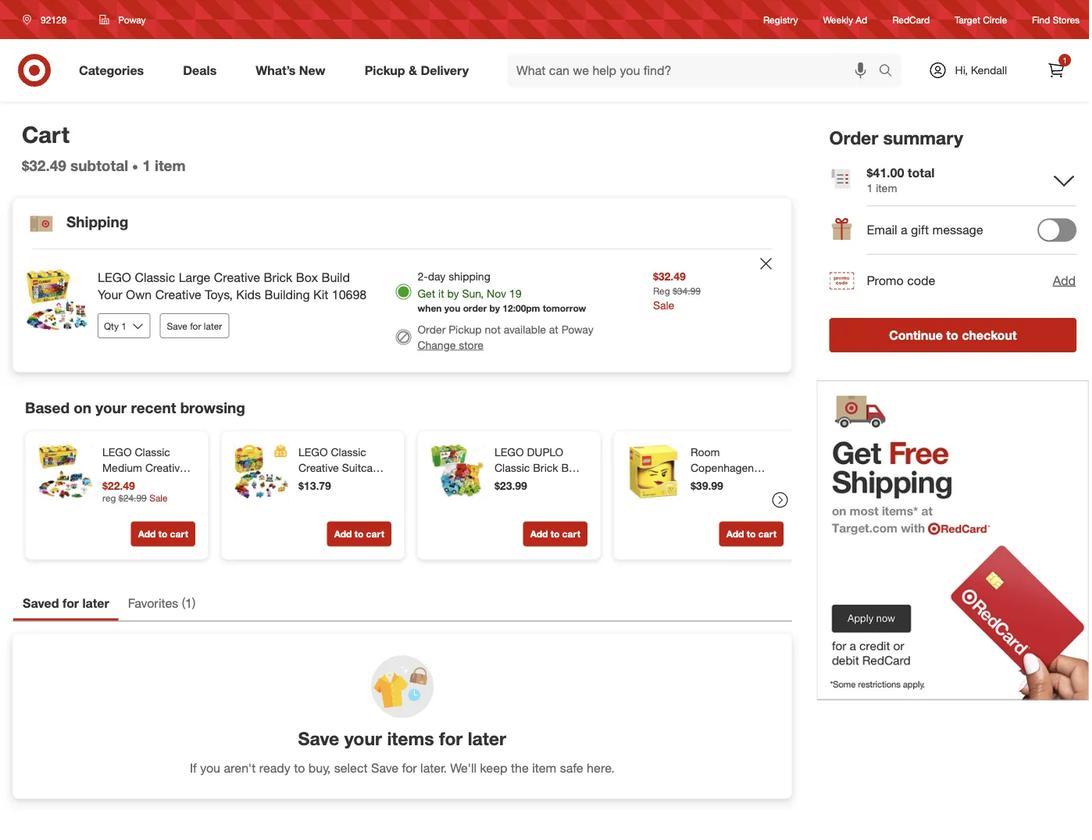 Task type: locate. For each thing, give the bounding box(es) containing it.
box for lego classic large creative brick box build your own creative toys, kids building kit 10698
[[296, 270, 318, 285]]

order for order pickup not available at poway change store
[[418, 322, 446, 336]]

cart for lego duplo classic brick box building set 10913
[[562, 528, 581, 540]]

item
[[155, 157, 186, 174], [876, 181, 898, 195], [532, 761, 557, 776]]

kit inside lego classic medium creative brick box building toys for creative play, kids creative kit 10696
[[171, 523, 184, 537]]

it
[[439, 286, 444, 300]]

creative down the play,
[[127, 523, 168, 537]]

item right the
[[532, 761, 557, 776]]

you right if
[[200, 761, 220, 776]]

10713
[[299, 476, 329, 490]]

1 vertical spatial $32.49
[[653, 269, 686, 283]]

order
[[463, 303, 487, 314]]

classic inside lego duplo classic brick box building set 10913
[[495, 461, 530, 474]]

3 cart from the left
[[562, 528, 581, 540]]

poway
[[118, 14, 146, 25], [562, 322, 594, 336]]

19
[[509, 286, 522, 300]]

large up "toys,"
[[179, 270, 211, 285]]

by right it
[[447, 286, 459, 300]]

what's new link
[[242, 53, 345, 88]]

$13.79 add to cart
[[299, 479, 385, 540]]

cart inside '$13.79 add to cart'
[[366, 528, 385, 540]]

1 vertical spatial save
[[298, 728, 339, 750]]

1 vertical spatial you
[[200, 761, 220, 776]]

0 horizontal spatial kids
[[102, 523, 124, 537]]

add to cart button down head
[[720, 522, 784, 547]]

2 vertical spatial brick
[[102, 476, 128, 490]]

add to cart button down $13.79
[[327, 522, 392, 547]]

lego inside lego classic medium creative brick box building toys for creative play, kids creative kit 10696
[[102, 445, 132, 459]]

day
[[428, 269, 446, 283]]

1 vertical spatial by
[[490, 303, 500, 314]]

1 horizontal spatial kids
[[236, 287, 261, 303]]

0 horizontal spatial brick
[[102, 476, 128, 490]]

brick up the "set"
[[533, 461, 558, 474]]

to down the "set"
[[551, 528, 560, 540]]

$32.49 down cart
[[22, 157, 66, 174]]

buy,
[[309, 761, 331, 776]]

1 horizontal spatial $32.49
[[653, 269, 686, 283]]

for inside button
[[190, 320, 201, 332]]

to right continue
[[947, 327, 959, 343]]

|
[[761, 508, 764, 521]]

1 vertical spatial brick
[[533, 461, 558, 474]]

0 vertical spatial kit
[[313, 287, 328, 303]]

get free shipping on hundreds of thousands of items* with target redcard. apply now for a credit or debit redcard. *some restrictions apply. image
[[817, 380, 1089, 701]]

inch
[[706, 492, 727, 506]]

3 add to cart button from the left
[[523, 522, 588, 547]]

1 horizontal spatial brick
[[264, 270, 293, 285]]

1 vertical spatial building
[[495, 476, 534, 490]]

lego inside lego duplo classic brick box building set 10913
[[495, 445, 524, 459]]

order up '$41.00'
[[830, 127, 879, 148]]

0 vertical spatial box
[[296, 270, 318, 285]]

brick inside lego duplo classic brick box building set 10913
[[533, 461, 558, 474]]

1 vertical spatial kit
[[171, 523, 184, 537]]

not
[[485, 322, 501, 336]]

classic for medium
[[135, 445, 170, 459]]

save for save your items for later
[[298, 728, 339, 750]]

box inside lego classic medium creative brick box building toys for creative play, kids creative kit 10696
[[131, 476, 150, 490]]

cart inside $39.99 add to cart
[[759, 528, 777, 540]]

your
[[96, 399, 127, 417], [344, 728, 382, 750]]

0 horizontal spatial later
[[82, 596, 109, 611]]

2 vertical spatial box
[[131, 476, 150, 490]]

lego for lego classic large creative brick box build your own creative toys, kids building kit 10698
[[98, 270, 131, 285]]

your up "select"
[[344, 728, 382, 750]]

classic inside lego classic medium creative brick box building toys for creative play, kids creative kit 10696
[[135, 445, 170, 459]]

add to cart button down the play,
[[131, 522, 195, 547]]

later
[[204, 320, 222, 332], [82, 596, 109, 611], [468, 728, 506, 750]]

item right subtotal at top
[[155, 157, 186, 174]]

0 horizontal spatial by
[[447, 286, 459, 300]]

item inside $41.00 total 1 item
[[876, 181, 898, 195]]

4 cart from the left
[[759, 528, 777, 540]]

promo
[[867, 273, 904, 288]]

1 horizontal spatial large
[[723, 476, 751, 490]]

1 link
[[1039, 53, 1074, 88]]

lego up medium
[[102, 445, 132, 459]]

item down '$41.00'
[[876, 181, 898, 195]]

to inside $23.99 add to cart
[[551, 528, 560, 540]]

brick inside lego classic medium creative brick box building toys for creative play, kids creative kit 10696
[[102, 476, 128, 490]]

1 horizontal spatial save
[[298, 728, 339, 750]]

2 horizontal spatial later
[[468, 728, 506, 750]]

cart for room copenhagen lego large 9 x 10 inch plastic storage head | winking
[[759, 528, 777, 540]]

1 down '$41.00'
[[867, 181, 873, 195]]

2 horizontal spatial item
[[876, 181, 898, 195]]

continue
[[889, 327, 943, 343]]

sale
[[653, 298, 675, 312], [149, 492, 168, 504]]

creative up "toys,"
[[214, 270, 260, 285]]

1 horizontal spatial order
[[830, 127, 879, 148]]

save inside button
[[167, 320, 187, 332]]

1 vertical spatial later
[[82, 596, 109, 611]]

0 horizontal spatial building
[[102, 492, 142, 506]]

gift
[[911, 222, 929, 237]]

add inside $39.99 add to cart
[[727, 528, 744, 540]]

2 add to cart button from the left
[[327, 522, 392, 547]]

kids for building
[[236, 287, 261, 303]]

0 vertical spatial $32.49
[[22, 157, 66, 174]]

0 vertical spatial sale
[[653, 298, 675, 312]]

lego classic large creative brick box build your own creative toys, kids building kit 10698 link
[[98, 268, 371, 304]]

1 vertical spatial order
[[418, 322, 446, 336]]

$34.99
[[673, 285, 701, 297]]

0 horizontal spatial kit
[[171, 523, 184, 537]]

room
[[691, 445, 720, 459]]

1 vertical spatial sale
[[149, 492, 168, 504]]

0 vertical spatial your
[[96, 399, 127, 417]]

1 vertical spatial box
[[561, 461, 581, 474]]

1 vertical spatial large
[[723, 476, 751, 490]]

lego classic medium creative brick box building toys for creative play, kids creative kit 10696 image
[[38, 444, 93, 499], [38, 444, 93, 499]]

for down lego classic large creative brick box build your own creative toys, kids building kit 10698 on the left top of the page
[[190, 320, 201, 332]]

hi, kendall
[[956, 63, 1007, 77]]

0 horizontal spatial box
[[131, 476, 150, 490]]

later up keep
[[468, 728, 506, 750]]

lego for lego classic creative suitcase 10713
[[299, 445, 328, 459]]

kit for building
[[313, 287, 328, 303]]

kit inside lego classic large creative brick box build your own creative toys, kids building kit 10698
[[313, 287, 328, 303]]

creative inside lego classic creative suitcase 10713
[[299, 461, 339, 474]]

1 horizontal spatial sale
[[653, 298, 675, 312]]

box left build
[[296, 270, 318, 285]]

later for saved for later
[[82, 596, 109, 611]]

sale up the play,
[[149, 492, 168, 504]]

toys
[[145, 492, 167, 506]]

later right saved
[[82, 596, 109, 611]]

poway inside order pickup not available at poway change store
[[562, 322, 594, 336]]

brick inside lego classic large creative brick box build your own creative toys, kids building kit 10698
[[264, 270, 293, 285]]

sale for $22.49
[[149, 492, 168, 504]]

$32.49 for reg
[[653, 269, 686, 283]]

1 horizontal spatial your
[[344, 728, 382, 750]]

4 add to cart button from the left
[[720, 522, 784, 547]]

large inside room copenhagen lego large 9 x 10 inch plastic storage head | winking
[[723, 476, 751, 490]]

classic for creative
[[331, 445, 366, 459]]

kids right "toys,"
[[236, 287, 261, 303]]

your
[[98, 287, 122, 303]]

add to cart
[[138, 528, 188, 540]]

copenhagen
[[691, 461, 754, 474]]

classic up medium
[[135, 445, 170, 459]]

1 horizontal spatial box
[[296, 270, 318, 285]]

a
[[901, 222, 908, 237]]

0 vertical spatial kids
[[236, 287, 261, 303]]

lego classic creative suitcase 10713 link
[[299, 444, 388, 490]]

lego inside lego classic creative suitcase 10713
[[299, 445, 328, 459]]

kids
[[236, 287, 261, 303], [102, 523, 124, 537]]

promo code
[[867, 273, 936, 288]]

classic inside lego classic large creative brick box build your own creative toys, kids building kit 10698
[[135, 270, 175, 285]]

play,
[[146, 508, 168, 521]]

later down "toys,"
[[204, 320, 222, 332]]

0 horizontal spatial save
[[167, 320, 187, 332]]

1 horizontal spatial item
[[532, 761, 557, 776]]

cart
[[170, 528, 188, 540], [366, 528, 385, 540], [562, 528, 581, 540], [759, 528, 777, 540]]

room copenhagen lego large 9 x 10 inch plastic storage head | winking link
[[691, 444, 781, 537]]

if you aren't ready to buy, select save for later. we'll keep the item safe here.
[[190, 761, 615, 776]]

lego duplo classic brick box building set 10913 image
[[431, 444, 485, 499], [431, 444, 485, 499]]

0 horizontal spatial sale
[[149, 492, 168, 504]]

order up 'change'
[[418, 322, 446, 336]]

0 horizontal spatial your
[[96, 399, 127, 417]]

lego up 10713
[[299, 445, 328, 459]]

to down suitcase
[[355, 528, 364, 540]]

sale down reg
[[653, 298, 675, 312]]

1 cart from the left
[[170, 528, 188, 540]]

None radio
[[396, 284, 411, 300]]

0 vertical spatial item
[[155, 157, 186, 174]]

order summary
[[830, 127, 964, 148]]

0 horizontal spatial $32.49
[[22, 157, 66, 174]]

order inside order pickup not available at poway change store
[[418, 322, 446, 336]]

1 horizontal spatial pickup
[[449, 322, 482, 336]]

cart item ready to fulfill group
[[13, 250, 791, 372]]

lego for lego duplo classic brick box building set 10913
[[495, 445, 524, 459]]

brick
[[264, 270, 293, 285], [533, 461, 558, 474], [102, 476, 128, 490]]

0 horizontal spatial you
[[200, 761, 220, 776]]

brick up reg
[[102, 476, 128, 490]]

weekly
[[823, 14, 853, 25]]

0 horizontal spatial order
[[418, 322, 446, 336]]

storage
[[691, 508, 729, 521]]

shipping
[[449, 269, 491, 283]]

for right toys
[[170, 492, 183, 506]]

total
[[908, 165, 935, 180]]

to inside $39.99 add to cart
[[747, 528, 756, 540]]

0 horizontal spatial large
[[179, 270, 211, 285]]

subtotal
[[70, 157, 128, 174]]

redcard
[[893, 14, 930, 25]]

delivery
[[421, 63, 469, 78]]

add to cart button for lego classic medium creative brick box building toys for creative play, kids creative kit 10696
[[131, 522, 195, 547]]

find stores
[[1033, 14, 1080, 25]]

lego classic creative suitcase 10713 image
[[234, 444, 289, 499], [234, 444, 289, 499]]

your right "on"
[[96, 399, 127, 417]]

later inside save for later button
[[204, 320, 222, 332]]

2 vertical spatial later
[[468, 728, 506, 750]]

0 vertical spatial large
[[179, 270, 211, 285]]

box inside lego classic large creative brick box build your own creative toys, kids building kit 10698
[[296, 270, 318, 285]]

creative up 10713
[[299, 461, 339, 474]]

0 horizontal spatial pickup
[[365, 63, 405, 78]]

kids inside lego classic large creative brick box build your own creative toys, kids building kit 10698
[[236, 287, 261, 303]]

lego up 10
[[691, 476, 720, 490]]

1 vertical spatial your
[[344, 728, 382, 750]]

brick left build
[[264, 270, 293, 285]]

recent
[[131, 399, 176, 417]]

build
[[322, 270, 350, 285]]

add for lego duplo classic brick box building set 10913
[[530, 528, 548, 540]]

cart inside button
[[170, 528, 188, 540]]

pickup up store
[[449, 322, 482, 336]]

on
[[74, 399, 91, 417]]

1 vertical spatial pickup
[[449, 322, 482, 336]]

poway right at
[[562, 322, 594, 336]]

0 vertical spatial later
[[204, 320, 222, 332]]

saved for later link
[[13, 588, 119, 621]]

classic
[[135, 270, 175, 285], [135, 445, 170, 459], [331, 445, 366, 459], [495, 461, 530, 474]]

$32.49 up reg
[[653, 269, 686, 283]]

lego inside room copenhagen lego large 9 x 10 inch plastic storage head | winking
[[691, 476, 720, 490]]

aren't
[[224, 761, 256, 776]]

creative
[[214, 270, 260, 285], [155, 287, 202, 303], [145, 461, 186, 474], [299, 461, 339, 474], [102, 508, 143, 521], [127, 523, 168, 537]]

classic up $23.99
[[495, 461, 530, 474]]

later inside saved for later link
[[82, 596, 109, 611]]

classic inside lego classic creative suitcase 10713
[[331, 445, 366, 459]]

you left order at the top left
[[445, 303, 461, 314]]

1 horizontal spatial poway
[[562, 322, 594, 336]]

2 vertical spatial item
[[532, 761, 557, 776]]

save right "select"
[[371, 761, 399, 776]]

box inside lego duplo classic brick box building set 10913
[[561, 461, 581, 474]]

here.
[[587, 761, 615, 776]]

kids inside lego classic medium creative brick box building toys for creative play, kids creative kit 10696
[[102, 523, 124, 537]]

add inside $23.99 add to cart
[[530, 528, 548, 540]]

1 horizontal spatial kit
[[313, 287, 328, 303]]

save up buy, in the left of the page
[[298, 728, 339, 750]]

0 vertical spatial poway
[[118, 14, 146, 25]]

cart inside $23.99 add to cart
[[562, 528, 581, 540]]

pickup left &
[[365, 63, 405, 78]]

$32.49 subtotal
[[22, 157, 128, 174]]

1 horizontal spatial later
[[204, 320, 222, 332]]

1 horizontal spatial you
[[445, 303, 461, 314]]

92128 button
[[13, 5, 83, 34]]

for right saved
[[62, 596, 79, 611]]

kids for creative
[[102, 523, 124, 537]]

saved for later
[[23, 596, 109, 611]]

poway up the categories link
[[118, 14, 146, 25]]

kids up 10696
[[102, 523, 124, 537]]

not available radio
[[396, 329, 411, 345]]

lego up $23.99
[[495, 445, 524, 459]]

if
[[190, 761, 197, 776]]

poway inside poway dropdown button
[[118, 14, 146, 25]]

classic up suitcase
[[331, 445, 366, 459]]

0 vertical spatial building
[[265, 287, 310, 303]]

room copenhagen lego large 9 x 10 inch plastic storage head | winking image
[[627, 444, 682, 499], [627, 444, 682, 499]]

building
[[265, 287, 310, 303], [495, 476, 534, 490], [102, 492, 142, 506]]

1 vertical spatial item
[[876, 181, 898, 195]]

box down duplo
[[561, 461, 581, 474]]

building inside lego duplo classic brick box building set 10913
[[495, 476, 534, 490]]

0 vertical spatial brick
[[264, 270, 293, 285]]

sale inside $22.49 reg $24.99 sale
[[149, 492, 168, 504]]

1 add to cart button from the left
[[131, 522, 195, 547]]

1 inside $41.00 total 1 item
[[867, 181, 873, 195]]

kit
[[313, 287, 328, 303], [171, 523, 184, 537]]

2 cart from the left
[[366, 528, 385, 540]]

to inside '$13.79 add to cart'
[[355, 528, 364, 540]]

stores
[[1053, 14, 1080, 25]]

browsing
[[180, 399, 245, 417]]

classic up own
[[135, 270, 175, 285]]

2 horizontal spatial brick
[[533, 461, 558, 474]]

sun,
[[462, 286, 484, 300]]

2 vertical spatial save
[[371, 761, 399, 776]]

0 vertical spatial you
[[445, 303, 461, 314]]

$32.49 for subtotal
[[22, 157, 66, 174]]

order pickup not available at poway change store
[[418, 322, 594, 352]]

2 vertical spatial building
[[102, 492, 142, 506]]

1 right subtotal at top
[[142, 157, 151, 174]]

2 horizontal spatial box
[[561, 461, 581, 474]]

you inside 2-day shipping get it by sun, nov 19 when you order by 12:00pm tomorrow
[[445, 303, 461, 314]]

kit for creative
[[171, 523, 184, 537]]

1 horizontal spatial building
[[265, 287, 310, 303]]

0 horizontal spatial poway
[[118, 14, 146, 25]]

add inside '$13.79 add to cart'
[[334, 528, 352, 540]]

0 vertical spatial order
[[830, 127, 879, 148]]

box up $24.99
[[131, 476, 150, 490]]

x
[[763, 476, 769, 490]]

sale inside "$32.49 reg $34.99 sale"
[[653, 298, 675, 312]]

toys,
[[205, 287, 233, 303]]

0 vertical spatial pickup
[[365, 63, 405, 78]]

0 vertical spatial save
[[167, 320, 187, 332]]

large up plastic
[[723, 476, 751, 490]]

2 horizontal spatial building
[[495, 476, 534, 490]]

1 vertical spatial poway
[[562, 322, 594, 336]]

categories
[[79, 63, 144, 78]]

redcard link
[[893, 13, 930, 26]]

$41.00 total 1 item
[[867, 165, 935, 195]]

save down lego classic large creative brick box build your own creative toys, kids building kit 10698 on the left top of the page
[[167, 320, 187, 332]]

save for save for later
[[167, 320, 187, 332]]

$32.49 inside "$32.49 reg $34.99 sale"
[[653, 269, 686, 283]]

What can we help you find? suggestions appear below search field
[[507, 53, 883, 88]]

add to cart button down the "set"
[[523, 522, 588, 547]]

1 vertical spatial kids
[[102, 523, 124, 537]]

lego classic medium creative brick box building toys for creative play, kids creative kit 10696 link
[[102, 444, 192, 553]]

lego inside lego classic large creative brick box build your own creative toys, kids building kit 10698
[[98, 270, 131, 285]]

$32.49 reg $34.99 sale
[[653, 269, 701, 312]]

by down the nov
[[490, 303, 500, 314]]

to down head
[[747, 528, 756, 540]]

building inside lego classic medium creative brick box building toys for creative play, kids creative kit 10696
[[102, 492, 142, 506]]

summary
[[884, 127, 964, 148]]

lego up your
[[98, 270, 131, 285]]



Task type: vqa. For each thing, say whether or not it's contained in the screenshot.
Pad within the $19.99 NHL St. Louis Blues Wireless Charging Pad
no



Task type: describe. For each thing, give the bounding box(es) containing it.
deals link
[[170, 53, 236, 88]]

weekly ad link
[[823, 13, 868, 26]]

own
[[126, 287, 152, 303]]

reg
[[653, 285, 670, 297]]

large inside lego classic large creative brick box build your own creative toys, kids building kit 10698
[[179, 270, 211, 285]]

$39.99
[[691, 479, 724, 492]]

shipping
[[66, 213, 128, 231]]

winking
[[691, 523, 730, 537]]

sale for $32.49
[[653, 298, 675, 312]]

at
[[549, 322, 559, 336]]

we'll
[[450, 761, 477, 776]]

$13.79
[[299, 479, 331, 492]]

0 vertical spatial by
[[447, 286, 459, 300]]

1 right favorites
[[185, 596, 192, 611]]

continue to checkout
[[889, 327, 1017, 343]]

1 down stores
[[1063, 55, 1067, 65]]

items
[[387, 728, 434, 750]]

(
[[182, 596, 185, 611]]

creative up save for later button
[[155, 287, 202, 303]]

lego duplo classic brick box building set 10913
[[495, 445, 581, 506]]

based
[[25, 399, 70, 417]]

when
[[418, 303, 442, 314]]

save for later button
[[160, 313, 229, 338]]

kendall
[[971, 63, 1007, 77]]

brick for lego classic large creative brick box build your own creative toys, kids building kit 10698
[[264, 270, 293, 285]]

0 horizontal spatial item
[[155, 157, 186, 174]]

$23.99 add to cart
[[495, 479, 581, 540]]

lego classic large creative brick box build your own creative toys, kids building kit 10698
[[98, 270, 367, 303]]

suitcase
[[342, 461, 384, 474]]

later for save for later
[[204, 320, 222, 332]]

2 horizontal spatial save
[[371, 761, 399, 776]]

pickup & delivery link
[[351, 53, 488, 88]]

store
[[459, 338, 484, 352]]

creative up toys
[[145, 461, 186, 474]]

add for room copenhagen lego large 9 x 10 inch plastic storage head | winking
[[727, 528, 744, 540]]

1 horizontal spatial by
[[490, 303, 500, 314]]

9
[[754, 476, 760, 490]]

2-
[[418, 269, 428, 283]]

$41.00
[[867, 165, 905, 180]]

order for order summary
[[830, 127, 879, 148]]

deals
[[183, 63, 217, 78]]

get
[[418, 286, 435, 300]]

brick for lego classic medium creative brick box building toys for creative play, kids creative kit 10696
[[102, 476, 128, 490]]

pickup inside order pickup not available at poway change store
[[449, 322, 482, 336]]

$23.99
[[495, 479, 527, 492]]

available
[[504, 322, 546, 336]]

target
[[955, 14, 981, 25]]

for inside lego classic medium creative brick box building toys for creative play, kids creative kit 10696
[[170, 492, 183, 506]]

for left later.
[[402, 761, 417, 776]]

new
[[299, 63, 326, 78]]

10
[[691, 492, 703, 506]]

what's
[[256, 63, 296, 78]]

ad
[[856, 14, 868, 25]]

1 item
[[142, 157, 186, 174]]

lego duplo classic brick box building set 10913 link
[[495, 444, 585, 506]]

box for lego classic medium creative brick box building toys for creative play, kids creative kit 10696
[[131, 476, 150, 490]]

save your items for later
[[298, 728, 506, 750]]

lego classic creative suitcase 10713
[[299, 445, 384, 490]]

lego for lego classic medium creative brick box building toys for creative play, kids creative kit 10696
[[102, 445, 132, 459]]

search button
[[872, 53, 909, 91]]

12:00pm
[[503, 303, 540, 314]]

head
[[732, 508, 758, 521]]

medium
[[102, 461, 142, 474]]

to down the play,
[[158, 528, 167, 540]]

creative down $24.99
[[102, 508, 143, 521]]

favorites
[[128, 596, 178, 611]]

based on your recent browsing
[[25, 399, 245, 417]]

add to cart button for room copenhagen lego large 9 x 10 inch plastic storage head | winking
[[720, 522, 784, 547]]

favorites ( 1 )
[[128, 596, 196, 611]]

code
[[907, 273, 936, 288]]

add for lego classic creative suitcase 10713
[[334, 528, 352, 540]]

message
[[933, 222, 984, 237]]

set
[[537, 476, 554, 490]]

target circle link
[[955, 13, 1008, 26]]

add inside button
[[1053, 273, 1076, 288]]

$22.49
[[102, 479, 135, 492]]

saved
[[23, 596, 59, 611]]

pickup & delivery
[[365, 63, 469, 78]]

to inside button
[[947, 327, 959, 343]]

&
[[409, 63, 417, 78]]

the
[[511, 761, 529, 776]]

circle
[[983, 14, 1008, 25]]

cart for lego classic creative suitcase 10713
[[366, 528, 385, 540]]

poway button
[[89, 5, 156, 34]]

add to cart button for lego classic creative suitcase 10713
[[327, 522, 392, 547]]

reg
[[102, 492, 116, 504]]

cart
[[22, 120, 70, 148]]

target circle
[[955, 14, 1008, 25]]

nov
[[487, 286, 506, 300]]

weekly ad
[[823, 14, 868, 25]]

none radio inside cart item ready to fulfill group
[[396, 284, 411, 300]]

find
[[1033, 14, 1051, 25]]

to left buy, in the left of the page
[[294, 761, 305, 776]]

2-day shipping get it by sun, nov 19 when you order by 12:00pm tomorrow
[[418, 269, 586, 314]]

classic for large
[[135, 270, 175, 285]]

for up we'll
[[439, 728, 463, 750]]

lego classic large creative brick box build your own creative toys, kids building kit 10698 image
[[26, 268, 88, 331]]

checkout
[[962, 327, 1017, 343]]

10698
[[332, 287, 367, 303]]

categories link
[[66, 53, 164, 88]]

10913
[[495, 492, 525, 506]]

email
[[867, 222, 898, 237]]

save for later
[[167, 320, 222, 332]]

email a gift message
[[867, 222, 984, 237]]

add to cart button for lego duplo classic brick box building set 10913
[[523, 522, 588, 547]]

building inside lego classic large creative brick box build your own creative toys, kids building kit 10698
[[265, 287, 310, 303]]



